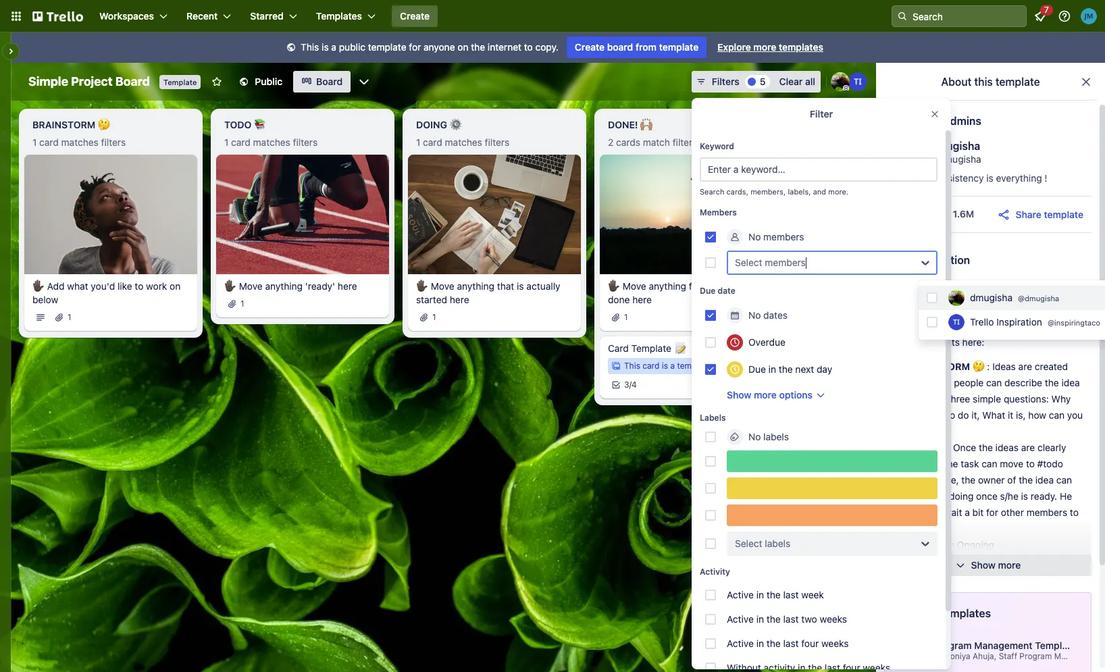 Task type: describe. For each thing, give the bounding box(es) containing it.
3
[[624, 379, 629, 390]]

create for create
[[400, 10, 430, 22]]

hold
[[947, 301, 966, 313]]

1 vertical spatial templates
[[940, 607, 991, 619]]

7 notifications image
[[1032, 8, 1048, 24]]

search cards, members, labels, and more.
[[700, 187, 849, 196]]

template right "this"
[[996, 76, 1040, 88]]

you'd
[[91, 280, 115, 292]]

a left public
[[331, 41, 336, 53]]

show for show more
[[971, 559, 996, 571]]

simple for simple board to start on a project.
[[890, 280, 919, 291]]

✋🏿 move anything from doing to done here
[[608, 280, 748, 305]]

idea inside : ideas are created here. here people can describe the idea following three simple questions: why you wish to do it, what it is, how can you do it.
[[1062, 377, 1080, 388]]

the up active in the last two weeks on the bottom right of page
[[767, 589, 781, 601]]

the inside : ideas are created here. here people can describe the idea following three simple questions: why you wish to do it, what it is, how can you do it.
[[1045, 377, 1059, 388]]

members for select members
[[765, 257, 806, 268]]

✋🏿 for ✋🏿 move anything that is actually started here
[[416, 280, 428, 292]]

0 vertical spatial for
[[409, 41, 421, 53]]

a left project.
[[997, 280, 1002, 291]]

more for templates
[[754, 41, 776, 53]]

more for options
[[754, 389, 777, 401]]

created
[[1035, 361, 1068, 372]]

@dmugisha inside dmugisha @dmugisha
[[1018, 294, 1059, 302]]

by
[[934, 651, 943, 661]]

template inside share template "button"
[[1044, 208, 1084, 220]]

2 you from the left
[[1067, 409, 1083, 421]]

about this template
[[941, 76, 1040, 88]]

matches for 📚
[[253, 136, 290, 148]]

starred
[[250, 10, 284, 22]]

card for todo 📚 1 card matches filters
[[231, 136, 251, 148]]

that inside ✋🏿 move anything that is actually started here
[[497, 280, 514, 292]]

clear all button
[[774, 71, 821, 93]]

2 horizontal spatial on
[[984, 280, 995, 291]]

simple
[[973, 393, 1001, 405]]

on for ✋🏿 add what you'd like to work on below
[[170, 280, 181, 292]]

anything for 'ready'
[[265, 280, 303, 292]]

are inside the : once the ideas are clearly defined, the task can move to #todo stage. here, the owner of the idea can move to #doing once s/he is ready. he can also wait a bit for other members to join.
[[1021, 442, 1035, 453]]

members inside the : once the ideas are clearly defined, the task can move to #todo stage. here, the owner of the idea can move to #doing once s/he is ready. he can also wait a bit for other members to join.
[[1027, 507, 1067, 518]]

starred button
[[242, 5, 305, 27]]

show more options
[[727, 389, 813, 401]]

: ideas are created here. here people can describe the idea following three simple questions: why you wish to do it, what it is, how can you do it.
[[906, 361, 1083, 437]]

create for create board from template
[[575, 41, 605, 53]]

br
[[1100, 651, 1105, 661]]

customize views image
[[358, 75, 371, 88]]

select members
[[735, 257, 806, 268]]

show for show more options
[[727, 389, 751, 401]]

4 for are
[[934, 336, 940, 348]]

✋🏿 move anything 'ready' here link
[[224, 279, 381, 293]]

for inside the : once the ideas are clearly defined, the task can move to #todo stage. here, the owner of the idea can move to #doing once s/he is ready. he can also wait a bit for other members to join.
[[986, 507, 998, 518]]

: left ongoing
[[952, 539, 955, 551]]

0 horizontal spatial from
[[636, 41, 657, 53]]

templates
[[316, 10, 362, 22]]

0 horizontal spatial here
[[338, 280, 357, 292]]

wait
[[944, 507, 962, 518]]

list
[[914, 301, 926, 313]]

wish
[[924, 409, 944, 421]]

/
[[629, 379, 632, 390]]

lists
[[942, 336, 960, 348]]

create board from template
[[575, 41, 699, 53]]

due date
[[700, 286, 736, 296]]

board for create
[[607, 41, 633, 53]]

✋🏿 for ✋🏿 move anything from doing to done here
[[608, 280, 620, 292]]

card template 📝 link
[[608, 342, 765, 355]]

defined,
[[906, 458, 942, 469]]

here,
[[935, 474, 959, 486]]

staff
[[999, 651, 1017, 661]]

share template
[[1016, 208, 1084, 220]]

✋🏿 move anything 'ready' here
[[224, 280, 357, 292]]

the down active in the last week
[[767, 613, 781, 625]]

started
[[416, 294, 447, 305]]

✋🏿 move anything that is actually started here link
[[416, 279, 573, 306]]

join.
[[906, 523, 924, 534]]

here for ✋🏿 move anything from doing to done here
[[632, 294, 652, 305]]

card down card template 📝
[[643, 361, 660, 371]]

ideas inside each list can hold items (cards) that represent ideas or tasks.
[[934, 315, 957, 326]]

in for active in the last four weeks
[[756, 638, 764, 649]]

that inside each list can hold items (cards) that represent ideas or tasks.
[[1029, 301, 1046, 313]]

🤔 for brainstorm 🤔 1 card matches filters
[[98, 119, 110, 130]]

to inside ✋🏿 add what you'd like to work on below
[[135, 280, 143, 292]]

in for due in the next day
[[769, 363, 776, 375]]

✋🏿 for ✋🏿 add what you'd like to work on below
[[32, 280, 45, 292]]

program management template by soniya ahuja, staff program manager @ br
[[934, 640, 1105, 661]]

2
[[608, 136, 614, 148]]

0 vertical spatial dmugisha (dmugisha) image
[[831, 72, 850, 91]]

ongoing
[[957, 539, 994, 551]]

board for board
[[316, 76, 343, 87]]

brainstorm 🤔 1 card matches filters
[[32, 119, 126, 148]]

simple for simple project board
[[28, 74, 68, 88]]

no dates
[[748, 309, 788, 321]]

card for doing ⚙️ 1 card matches filters
[[423, 136, 442, 148]]

description
[[911, 254, 970, 266]]

in for active in the last week
[[756, 589, 764, 601]]

Board name text field
[[22, 71, 157, 93]]

ready.
[[1031, 490, 1057, 502]]

public
[[255, 76, 282, 87]]

⚙️ for done!
[[940, 539, 952, 551]]

active in the last week
[[727, 589, 824, 601]]

search
[[700, 187, 724, 196]]

due for due in the next day
[[748, 363, 766, 375]]

0 horizontal spatial templates
[[779, 41, 823, 53]]

📝
[[674, 342, 686, 354]]

doing
[[712, 280, 736, 292]]

this member is an admin of this board. image
[[843, 85, 849, 91]]

color: green, title: none element
[[727, 451, 938, 472]]

last for four
[[783, 638, 799, 649]]

✋🏿 move anything that is actually started here
[[416, 280, 560, 305]]

no for no members
[[748, 231, 761, 243]]

is down card template 📝
[[662, 361, 668, 371]]

done! inside the done! 🙌🏽 2 cards match filters
[[608, 119, 638, 130]]

trello inspiration (inspiringtaco) image
[[948, 314, 965, 330]]

more.
[[828, 187, 849, 196]]

0 horizontal spatial program
[[934, 640, 972, 651]]

back to home image
[[32, 5, 83, 27]]

done
[[608, 294, 630, 305]]

dmugisha inside dmugisha @dmugisha
[[930, 140, 980, 152]]

here.
[[906, 377, 928, 388]]

anyone
[[424, 41, 455, 53]]

start
[[961, 280, 981, 291]]

he
[[1060, 490, 1072, 502]]

add
[[47, 280, 65, 292]]

doing for doing ⚙️ : ongoing done! 🙌🏽 : finished
[[906, 539, 937, 551]]

0 horizontal spatial @dmugisha
[[930, 153, 981, 165]]

board inside text box
[[115, 74, 150, 88]]

ideas inside the : once the ideas are clearly defined, the task can move to #todo stage. here, the owner of the idea can move to #doing once s/he is ready. he can also wait a bit for other members to join.
[[996, 442, 1019, 453]]

public
[[339, 41, 365, 53]]

idea inside the : once the ideas are clearly defined, the task can move to #todo stage. here, the owner of the idea can move to #doing once s/he is ready. he can also wait a bit for other members to join.
[[1035, 474, 1054, 486]]

0 vertical spatial are
[[918, 336, 931, 348]]

how
[[1028, 409, 1046, 421]]

sm image
[[284, 41, 298, 55]]

labels for no labels
[[763, 431, 789, 442]]

bit
[[972, 507, 984, 518]]

brainstorm 🤔
[[906, 361, 985, 372]]

week
[[801, 589, 824, 601]]

the left internet
[[471, 41, 485, 53]]

1 horizontal spatial do
[[958, 409, 969, 421]]

: inside the : once the ideas are clearly defined, the task can move to #todo stage. here, the owner of the idea can move to #doing once s/he is ready. he can also wait a bit for other members to join.
[[948, 442, 951, 453]]

four
[[801, 638, 819, 649]]

simple board to start on a project.
[[890, 280, 1038, 291]]

doing for doing ⚙️ 1 card matches filters
[[416, 119, 447, 130]]

filters for doing ⚙️ 1 card matches filters
[[485, 136, 509, 148]]

board for simple
[[922, 280, 947, 291]]

board link
[[293, 71, 351, 93]]

doing ⚙️ 1 card matches filters
[[416, 119, 509, 148]]

can inside each list can hold items (cards) that represent ideas or tasks.
[[929, 301, 944, 313]]

labels
[[700, 413, 726, 423]]

the up here,
[[944, 458, 958, 469]]

board for board admins
[[911, 115, 942, 127]]

once
[[976, 490, 998, 502]]

is left public
[[322, 41, 329, 53]]

simple project board
[[28, 74, 150, 88]]

on for this is a public template for anyone on the internet to copy.
[[458, 41, 468, 53]]

create button
[[392, 5, 438, 27]]

templates button
[[308, 5, 384, 27]]

there are 4 lists here:
[[890, 336, 985, 348]]

it,
[[972, 409, 980, 421]]

1 vertical spatial dmugisha (dmugisha) image
[[888, 141, 922, 174]]

0 vertical spatial template
[[163, 78, 197, 86]]

done! 🙌🏽 2 cards match filters
[[608, 119, 697, 148]]

can up simple
[[986, 377, 1002, 388]]

explore more templates link
[[709, 36, 832, 58]]

is inside ✋🏿 move anything that is actually started here
[[517, 280, 524, 292]]

consistency
[[930, 172, 984, 184]]

are inside : ideas are created here. here people can describe the idea following three simple questions: why you wish to do it, what it is, how can you do it.
[[1018, 361, 1032, 372]]

create board from template link
[[567, 36, 707, 58]]

to up also
[[932, 490, 941, 502]]

template inside the create board from template link
[[659, 41, 699, 53]]



Task type: locate. For each thing, give the bounding box(es) containing it.
✋🏿 inside ✋🏿 add what you'd like to work on below
[[32, 280, 45, 292]]

3 matches from the left
[[445, 136, 482, 148]]

5
[[760, 76, 766, 87]]

1 vertical spatial active
[[727, 613, 754, 625]]

0 horizontal spatial ⚙️
[[450, 119, 462, 130]]

anything inside ✋🏿 move anything that is actually started here
[[457, 280, 495, 292]]

0 vertical spatial labels
[[763, 431, 789, 442]]

search image
[[897, 11, 908, 22]]

1 horizontal spatial for
[[986, 507, 998, 518]]

select up doing at the top
[[735, 257, 762, 268]]

0 horizontal spatial 📚
[[254, 119, 266, 130]]

1 horizontal spatial that
[[1029, 301, 1046, 313]]

from
[[636, 41, 657, 53], [689, 280, 709, 292]]

select for select members
[[735, 257, 762, 268]]

can down why
[[1049, 409, 1065, 421]]

0 horizontal spatial done!
[[608, 119, 638, 130]]

1 horizontal spatial brainstorm
[[906, 361, 970, 372]]

1 active from the top
[[727, 589, 754, 601]]

0 horizontal spatial todo
[[224, 119, 252, 130]]

show up "no labels" at bottom
[[727, 389, 751, 401]]

1 anything from the left
[[265, 280, 303, 292]]

there
[[890, 336, 915, 348]]

this is a public template for anyone on the internet to copy.
[[301, 41, 559, 53]]

date
[[718, 286, 736, 296]]

active down active in the last two weeks on the bottom right of page
[[727, 638, 754, 649]]

here right started
[[450, 294, 469, 305]]

filters inside todo 📚 1 card matches filters
[[293, 136, 318, 148]]

due for due date
[[700, 286, 716, 296]]

doing ⚙️ : ongoing done! 🙌🏽 : finished
[[906, 539, 994, 567]]

0 horizontal spatial you
[[906, 409, 922, 421]]

active for active in the last week
[[727, 589, 754, 601]]

🤔 up people
[[973, 361, 985, 372]]

management
[[974, 640, 1033, 651]]

todo for todo 📚
[[906, 442, 933, 453]]

done! down join.
[[906, 555, 936, 567]]

2 vertical spatial more
[[998, 559, 1021, 571]]

1 filters from the left
[[101, 136, 126, 148]]

move inside ✋🏿 move anything from doing to done here
[[623, 280, 646, 292]]

templates up clear all on the right top of page
[[779, 41, 823, 53]]

done! inside the doing ⚙️ : ongoing done! 🙌🏽 : finished
[[906, 555, 936, 567]]

1
[[32, 136, 37, 148], [224, 136, 229, 148], [416, 136, 420, 148], [240, 298, 244, 308], [68, 312, 71, 322], [432, 312, 436, 322], [624, 312, 628, 322]]

1 horizontal spatial ideas
[[996, 442, 1019, 453]]

DOING ⚙️ text field
[[408, 114, 581, 136]]

template inside program management template by soniya ahuja, staff program manager @ br
[[1035, 640, 1076, 651]]

once
[[953, 442, 976, 453]]

0 horizontal spatial for
[[409, 41, 421, 53]]

filters down todo 📚 text field
[[293, 136, 318, 148]]

1 vertical spatial done!
[[906, 555, 936, 567]]

1 horizontal spatial program
[[1020, 651, 1052, 661]]

select up active in the last week
[[735, 538, 762, 549]]

the
[[471, 41, 485, 53], [779, 363, 793, 375], [1045, 377, 1059, 388], [979, 442, 993, 453], [944, 458, 958, 469], [962, 474, 976, 486], [1019, 474, 1033, 486], [767, 589, 781, 601], [767, 613, 781, 625], [767, 638, 781, 649]]

template left explore
[[659, 41, 699, 53]]

0 vertical spatial members
[[763, 231, 804, 243]]

1 last from the top
[[783, 589, 799, 601]]

1 move from the left
[[239, 280, 263, 292]]

on
[[458, 41, 468, 53], [984, 280, 995, 291], [170, 280, 181, 292]]

: once the ideas are clearly defined, the task can move to #todo stage. here, the owner of the idea can move to #doing once s/he is ready. he can also wait a bit for other members to join.
[[906, 442, 1079, 534]]

1 vertical spatial move
[[906, 490, 929, 502]]

members for no members
[[763, 231, 804, 243]]

active down active in the last week
[[727, 613, 754, 625]]

2 vertical spatial active
[[727, 638, 754, 649]]

🙌🏽 inside the doing ⚙️ : ongoing done! 🙌🏽 : finished
[[939, 555, 951, 567]]

1.6m
[[953, 208, 974, 220]]

@
[[1090, 651, 1098, 661]]

weeks for active in the last four weeks
[[821, 638, 849, 649]]

active in the last four weeks
[[727, 638, 849, 649]]

anything for from
[[649, 280, 686, 292]]

filters for done! 🙌🏽 2 cards match filters
[[673, 136, 697, 148]]

from inside ✋🏿 move anything from doing to done here
[[689, 280, 709, 292]]

matches down todo 📚 text field
[[253, 136, 290, 148]]

1 horizontal spatial simple
[[890, 280, 919, 291]]

0 vertical spatial select
[[735, 257, 762, 268]]

0 horizontal spatial ideas
[[934, 315, 957, 326]]

0 horizontal spatial move
[[906, 490, 929, 502]]

✋🏿 move anything from doing to done here link
[[608, 279, 765, 306]]

or
[[960, 315, 969, 326]]

1 inside todo 📚 1 card matches filters
[[224, 136, 229, 148]]

cards,
[[727, 187, 748, 196]]

1 ✋🏿 from the left
[[32, 280, 45, 292]]

work
[[146, 280, 167, 292]]

card for brainstorm 🤔 1 card matches filters
[[39, 136, 59, 148]]

0 horizontal spatial create
[[400, 10, 430, 22]]

is
[[322, 41, 329, 53], [986, 172, 994, 184], [517, 280, 524, 292], [662, 361, 668, 371], [1021, 490, 1028, 502]]

each list can hold items (cards) that represent ideas or tasks.
[[890, 301, 1046, 326]]

!
[[1045, 172, 1048, 184]]

0 vertical spatial do
[[958, 409, 969, 421]]

project
[[71, 74, 113, 88]]

🙌🏽 inside the done! 🙌🏽 2 cards match filters
[[640, 119, 653, 130]]

1 inside doing ⚙️ 1 card matches filters
[[416, 136, 420, 148]]

1 vertical spatial ideas
[[996, 442, 1019, 453]]

0 horizontal spatial this
[[301, 41, 319, 53]]

2 move from the left
[[431, 280, 454, 292]]

is right s/he
[[1021, 490, 1028, 502]]

: inside : ideas are created here. here people can describe the idea following three simple questions: why you wish to do it, what it is, how can you do it.
[[987, 361, 990, 372]]

🤔 inside brainstorm 🤔 1 card matches filters
[[98, 119, 110, 130]]

show
[[727, 389, 751, 401], [971, 559, 996, 571]]

trello inspiration (inspiringtaco) image
[[848, 72, 867, 91]]

@dmugisha down project.
[[1018, 294, 1059, 302]]

0 vertical spatial create
[[400, 10, 430, 22]]

matches inside brainstorm 🤔 1 card matches filters
[[61, 136, 99, 148]]

1 horizontal spatial on
[[458, 41, 468, 53]]

explore
[[718, 41, 751, 53]]

due
[[700, 286, 716, 296], [748, 363, 766, 375]]

ideas down hold
[[934, 315, 957, 326]]

2 anything from the left
[[457, 280, 495, 292]]

brainstorm for brainstorm 🤔 1 card matches filters
[[32, 119, 95, 130]]

describe
[[1005, 377, 1042, 388]]

here
[[931, 377, 951, 388]]

🙌🏽
[[640, 119, 653, 130], [939, 555, 951, 567]]

3 active from the top
[[727, 638, 754, 649]]

🤔 down project
[[98, 119, 110, 130]]

active for active in the last two weeks
[[727, 613, 754, 625]]

recent
[[186, 10, 218, 22]]

show down ongoing
[[971, 559, 996, 571]]

todo 📚
[[906, 442, 948, 453]]

4 for /
[[632, 379, 637, 390]]

why
[[1052, 393, 1071, 405]]

matches inside doing ⚙️ 1 card matches filters
[[445, 136, 482, 148]]

template up this card is a template. at the bottom of page
[[631, 342, 671, 354]]

the down "task"
[[962, 474, 976, 486]]

other
[[1001, 507, 1024, 518]]

1 vertical spatial 4
[[632, 379, 637, 390]]

here for ✋🏿 move anything that is actually started here
[[450, 294, 469, 305]]

0 horizontal spatial 🤔
[[98, 119, 110, 130]]

three
[[947, 393, 970, 405]]

last for week
[[783, 589, 799, 601]]

card inside todo 📚 1 card matches filters
[[231, 136, 251, 148]]

1 vertical spatial ⚙️
[[940, 539, 952, 551]]

ideas down it on the right bottom
[[996, 442, 1019, 453]]

✋🏿 add what you'd like to work on below link
[[32, 279, 189, 306]]

members,
[[751, 187, 786, 196]]

move inside ✋🏿 move anything that is actually started here
[[431, 280, 454, 292]]

0 vertical spatial doing
[[416, 119, 447, 130]]

card inside brainstorm 🤔 1 card matches filters
[[39, 136, 59, 148]]

show more
[[971, 559, 1021, 571]]

3 anything from the left
[[649, 280, 686, 292]]

to left start in the top of the page
[[950, 280, 958, 291]]

Enter a keyword… text field
[[700, 157, 938, 182]]

3 filters from the left
[[485, 136, 509, 148]]

✋🏿 inside ✋🏿 move anything from doing to done here
[[608, 280, 620, 292]]

select labels
[[735, 538, 791, 549]]

Search field
[[908, 6, 1026, 26]]

here
[[338, 280, 357, 292], [450, 294, 469, 305], [632, 294, 652, 305]]

1 horizontal spatial template
[[631, 342, 671, 354]]

3 move from the left
[[623, 280, 646, 292]]

dmugisha (dmugisha) image
[[831, 72, 850, 91], [888, 141, 922, 174]]

0 horizontal spatial 4
[[632, 379, 637, 390]]

matches for 🤔
[[61, 136, 99, 148]]

clearly
[[1038, 442, 1066, 453]]

are
[[918, 336, 931, 348], [1018, 361, 1032, 372], [1021, 442, 1035, 453]]

clear
[[779, 76, 803, 87]]

1 horizontal spatial here
[[450, 294, 469, 305]]

what
[[67, 280, 88, 292]]

template right public
[[368, 41, 406, 53]]

to inside ✋🏿 move anything from doing to done here
[[739, 280, 748, 292]]

doing inside the doing ⚙️ : ongoing done! 🙌🏽 : finished
[[906, 539, 937, 551]]

0 horizontal spatial matches
[[61, 136, 99, 148]]

3 no from the top
[[748, 431, 761, 442]]

2 select from the top
[[735, 538, 762, 549]]

on right "anyone"
[[458, 41, 468, 53]]

: left finished at bottom
[[951, 555, 954, 567]]

1 horizontal spatial todo
[[906, 442, 933, 453]]

in down active in the last week
[[756, 613, 764, 625]]

workspaces button
[[91, 5, 176, 27]]

0 horizontal spatial doing
[[416, 119, 447, 130]]

1 horizontal spatial 📚
[[936, 442, 948, 453]]

no for no labels
[[748, 431, 761, 442]]

the right of
[[1019, 474, 1033, 486]]

can up join.
[[906, 507, 922, 518]]

template left @
[[1035, 640, 1076, 651]]

1 horizontal spatial 4
[[934, 336, 940, 348]]

simple inside text box
[[28, 74, 68, 88]]

0 horizontal spatial brainstorm
[[32, 119, 95, 130]]

copy.
[[535, 41, 559, 53]]

no down show more options
[[748, 431, 761, 442]]

overdue
[[748, 336, 786, 348]]

1 horizontal spatial board
[[316, 76, 343, 87]]

last left two
[[783, 613, 799, 625]]

2 horizontal spatial matches
[[445, 136, 482, 148]]

📚 for todo 📚 1 card matches filters
[[254, 119, 266, 130]]

⚙️ inside doing ⚙️ 1 card matches filters
[[450, 119, 462, 130]]

questions:
[[1004, 393, 1049, 405]]

⚙️ inside the doing ⚙️ : ongoing done! 🙌🏽 : finished
[[940, 539, 952, 551]]

0 vertical spatial 🙌🏽
[[640, 119, 653, 130]]

to left copy.
[[524, 41, 533, 53]]

1 vertical spatial @dmugisha
[[1018, 294, 1059, 302]]

members
[[700, 207, 737, 218]]

weeks for active in the last two weeks
[[820, 613, 847, 625]]

in for active in the last two weeks
[[756, 613, 764, 625]]

on right the work
[[170, 280, 181, 292]]

it
[[1008, 409, 1014, 421]]

anything inside ✋🏿 move anything from doing to done here
[[649, 280, 686, 292]]

ahuja,
[[973, 651, 997, 661]]

board left admins
[[911, 115, 942, 127]]

last for two
[[783, 613, 799, 625]]

✋🏿 inside ✋🏿 move anything that is actually started here
[[416, 280, 428, 292]]

the left next
[[779, 363, 793, 375]]

workspaces
[[99, 10, 154, 22]]

filters inside the done! 🙌🏽 2 cards match filters
[[673, 136, 697, 148]]

color: yellow, title: none element
[[727, 478, 938, 499]]

do
[[958, 409, 969, 421], [906, 426, 917, 437]]

todo for todo 📚 1 card matches filters
[[224, 119, 252, 130]]

#todo
[[1037, 458, 1063, 469]]

1 horizontal spatial create
[[575, 41, 605, 53]]

for left "anyone"
[[409, 41, 421, 53]]

dmugisha @dmugisha up consistency
[[930, 140, 981, 165]]

0 vertical spatial last
[[783, 589, 799, 601]]

3 last from the top
[[783, 638, 799, 649]]

todo inside todo 📚 1 card matches filters
[[224, 119, 252, 130]]

that left actually
[[497, 280, 514, 292]]

todo down public button
[[224, 119, 252, 130]]

for right "bit"
[[986, 507, 998, 518]]

matches down doing ⚙️ text box
[[445, 136, 482, 148]]

todo up defined,
[[906, 442, 933, 453]]

is left everything
[[986, 172, 994, 184]]

simple left project
[[28, 74, 68, 88]]

here right 'ready' on the top left of the page
[[338, 280, 357, 292]]

options
[[779, 389, 813, 401]]

2 matches from the left
[[253, 136, 290, 148]]

no
[[748, 231, 761, 243], [748, 309, 761, 321], [748, 431, 761, 442]]

1 vertical spatial do
[[906, 426, 917, 437]]

matches down brainstorm 🤔 text box
[[61, 136, 99, 148]]

move for ✋🏿 move anything that is actually started here
[[431, 280, 454, 292]]

3 ✋🏿 from the left
[[416, 280, 428, 292]]

is inside the : once the ideas are clearly defined, the task can move to #todo stage. here, the owner of the idea can move to #doing once s/he is ready. he can also wait a bit for other members to join.
[[1021, 490, 1028, 502]]

1 horizontal spatial move
[[431, 280, 454, 292]]

members down the ready.
[[1027, 507, 1067, 518]]

1 horizontal spatial from
[[689, 280, 709, 292]]

0 vertical spatial 4
[[934, 336, 940, 348]]

1 vertical spatial board
[[922, 280, 947, 291]]

4 ✋🏿 from the left
[[608, 280, 620, 292]]

active down "activity"
[[727, 589, 754, 601]]

to right like
[[135, 280, 143, 292]]

project.
[[1005, 280, 1038, 291]]

dmugisha (dmugisha) image left dmugisha link on the top right
[[888, 141, 922, 174]]

card inside doing ⚙️ 1 card matches filters
[[423, 136, 442, 148]]

1 horizontal spatial 🙌🏽
[[939, 555, 951, 567]]

⚙️ for matches
[[450, 119, 462, 130]]

1 horizontal spatial templates
[[940, 607, 991, 619]]

board right project
[[115, 74, 150, 88]]

1 inside brainstorm 🤔 1 card matches filters
[[32, 136, 37, 148]]

finished
[[956, 555, 993, 567]]

2 horizontal spatial template
[[1035, 640, 1076, 651]]

board inside 'link'
[[316, 76, 343, 87]]

0 vertical spatial move
[[1000, 458, 1024, 469]]

2 no from the top
[[748, 309, 761, 321]]

a down 📝
[[670, 361, 675, 371]]

to down he
[[1070, 507, 1079, 518]]

show more button
[[884, 555, 1092, 576]]

📚 for todo 📚
[[936, 442, 948, 453]]

you
[[906, 409, 922, 421], [1067, 409, 1083, 421]]

1 vertical spatial 📚
[[936, 442, 948, 453]]

0 horizontal spatial anything
[[265, 280, 303, 292]]

0 vertical spatial @dmugisha
[[930, 153, 981, 165]]

🤔 for brainstorm 🤔
[[973, 361, 985, 372]]

matches for ⚙️
[[445, 136, 482, 148]]

following
[[906, 393, 945, 405]]

1 vertical spatial that
[[1029, 301, 1046, 313]]

create inside button
[[400, 10, 430, 22]]

1 vertical spatial dmugisha
[[970, 291, 1013, 303]]

share template button
[[997, 207, 1084, 222]]

✋🏿 for ✋🏿 move anything 'ready' here
[[224, 280, 236, 292]]

doing
[[416, 119, 447, 130], [906, 539, 937, 551]]

0 vertical spatial weeks
[[820, 613, 847, 625]]

1 vertical spatial select
[[735, 538, 762, 549]]

0 vertical spatial from
[[636, 41, 657, 53]]

4 filters from the left
[[673, 136, 697, 148]]

0 vertical spatial 📚
[[254, 119, 266, 130]]

🙌🏽 up the match
[[640, 119, 653, 130]]

select for select labels
[[735, 538, 762, 549]]

0 vertical spatial brainstorm
[[32, 119, 95, 130]]

items
[[969, 301, 992, 313]]

1 vertical spatial idea
[[1035, 474, 1054, 486]]

a inside the : once the ideas are clearly defined, the task can move to #todo stage. here, the owner of the idea can move to #doing once s/he is ready. he can also wait a bit for other members to join.
[[965, 507, 970, 518]]

can up owner
[[982, 458, 997, 469]]

the down the created
[[1045, 377, 1059, 388]]

filters
[[101, 136, 126, 148], [293, 136, 318, 148], [485, 136, 509, 148], [673, 136, 697, 148]]

0 horizontal spatial idea
[[1035, 474, 1054, 486]]

labels for select labels
[[765, 538, 791, 549]]

this for this card is a template.
[[624, 361, 640, 371]]

templates
[[779, 41, 823, 53], [940, 607, 991, 619]]

color: orange, title: none element
[[727, 505, 938, 526]]

#doing
[[943, 490, 974, 502]]

you down why
[[1067, 409, 1083, 421]]

in up show more options
[[769, 363, 776, 375]]

no for no dates
[[748, 309, 761, 321]]

the down active in the last two weeks on the bottom right of page
[[767, 638, 781, 649]]

jeremy miller (jeremymiller198) image
[[1081, 8, 1097, 24]]

1 horizontal spatial anything
[[457, 280, 495, 292]]

do left it.
[[906, 426, 917, 437]]

1 you from the left
[[906, 409, 922, 421]]

1 matches from the left
[[61, 136, 99, 148]]

actually
[[527, 280, 560, 292]]

labels down show more options button in the bottom right of the page
[[763, 431, 789, 442]]

1 vertical spatial weeks
[[821, 638, 849, 649]]

filters down doing ⚙️ text box
[[485, 136, 509, 148]]

0 horizontal spatial dmugisha (dmugisha) image
[[831, 72, 850, 91]]

0 vertical spatial this
[[301, 41, 319, 53]]

the right once
[[979, 442, 993, 453]]

1 no from the top
[[748, 231, 761, 243]]

🤔
[[98, 119, 110, 130], [973, 361, 985, 372]]

0 horizontal spatial that
[[497, 280, 514, 292]]

members down the no members
[[765, 257, 806, 268]]

1 horizontal spatial this
[[624, 361, 640, 371]]

card down public button
[[231, 136, 251, 148]]

primary element
[[0, 0, 1105, 32]]

dmugisha down start in the top of the page
[[970, 291, 1013, 303]]

are left clearly
[[1021, 442, 1035, 453]]

on inside ✋🏿 add what you'd like to work on below
[[170, 280, 181, 292]]

2 vertical spatial last
[[783, 638, 799, 649]]

dmugisha @dmugisha down project.
[[970, 291, 1059, 303]]

dmugisha (dmugisha) image
[[948, 290, 965, 306]]

2 ✋🏿 from the left
[[224, 280, 236, 292]]

to right "date"
[[739, 280, 748, 292]]

2 vertical spatial members
[[1027, 507, 1067, 518]]

last left the four
[[783, 638, 799, 649]]

open information menu image
[[1058, 9, 1071, 23]]

brainstorm inside brainstorm 🤔 1 card matches filters
[[32, 119, 95, 130]]

3 / 4
[[624, 379, 637, 390]]

move for ✋🏿 move anything 'ready' here
[[239, 280, 263, 292]]

filters for brainstorm 🤔 1 card matches filters
[[101, 136, 126, 148]]

doing inside doing ⚙️ 1 card matches filters
[[416, 119, 447, 130]]

s/he
[[1000, 490, 1019, 502]]

0 horizontal spatial 🙌🏽
[[640, 119, 653, 130]]

filter
[[810, 108, 833, 120]]

templates up soniya
[[940, 607, 991, 619]]

1 select from the top
[[735, 257, 762, 268]]

1 horizontal spatial matches
[[253, 136, 290, 148]]

active for active in the last four weeks
[[727, 638, 754, 649]]

weeks right two
[[820, 613, 847, 625]]

1 horizontal spatial move
[[1000, 458, 1024, 469]]

1 vertical spatial create
[[575, 41, 605, 53]]

consistency is everything !
[[930, 172, 1048, 184]]

related templates
[[898, 607, 991, 619]]

matches inside todo 📚 1 card matches filters
[[253, 136, 290, 148]]

2 horizontal spatial here
[[632, 294, 652, 305]]

1 vertical spatial dmugisha @dmugisha
[[970, 291, 1059, 303]]

like
[[118, 280, 132, 292]]

: left once
[[948, 442, 951, 453]]

program right staff in the bottom of the page
[[1020, 651, 1052, 661]]

1 horizontal spatial doing
[[906, 539, 937, 551]]

card template 📝
[[608, 342, 686, 354]]

to left #todo
[[1026, 458, 1035, 469]]

here inside ✋🏿 move anything that is actually started here
[[450, 294, 469, 305]]

is left actually
[[517, 280, 524, 292]]

📚 inside todo 📚 1 card matches filters
[[254, 119, 266, 130]]

2 vertical spatial are
[[1021, 442, 1035, 453]]

DONE! 🙌🏽 text field
[[600, 114, 773, 136]]

1 vertical spatial brainstorm
[[906, 361, 970, 372]]

star or unstar board image
[[212, 76, 222, 87]]

brainstorm up here
[[906, 361, 970, 372]]

🙌🏽 left finished at bottom
[[939, 555, 951, 567]]

1 horizontal spatial board
[[922, 280, 947, 291]]

0 vertical spatial dmugisha @dmugisha
[[930, 140, 981, 165]]

filters inside brainstorm 🤔 1 card matches filters
[[101, 136, 126, 148]]

create up this is a public template for anyone on the internet to copy.
[[400, 10, 430, 22]]

you up it.
[[906, 409, 922, 421]]

0 vertical spatial dmugisha
[[930, 140, 980, 152]]

dmugisha down admins
[[930, 140, 980, 152]]

this for this is a public template for anyone on the internet to copy.
[[301, 41, 319, 53]]

4 left the lists
[[934, 336, 940, 348]]

📚 down public button
[[254, 119, 266, 130]]

filters inside doing ⚙️ 1 card matches filters
[[485, 136, 509, 148]]

2 filters from the left
[[293, 136, 318, 148]]

brainstorm down simple project board text box
[[32, 119, 95, 130]]

0 vertical spatial idea
[[1062, 377, 1080, 388]]

0 vertical spatial templates
[[779, 41, 823, 53]]

close popover image
[[930, 109, 940, 120]]

1 vertical spatial 🤔
[[973, 361, 985, 372]]

this up 3 / 4
[[624, 361, 640, 371]]

brainstorm for brainstorm 🤔
[[906, 361, 970, 372]]

1 vertical spatial doing
[[906, 539, 937, 551]]

in down active in the last two weeks on the bottom right of page
[[756, 638, 764, 649]]

2 active from the top
[[727, 613, 754, 625]]

soniya
[[945, 651, 971, 661]]

to inside : ideas are created here. here people can describe the idea following three simple questions: why you wish to do it, what it is, how can you do it.
[[947, 409, 955, 421]]

1 horizontal spatial dmugisha (dmugisha) image
[[888, 141, 922, 174]]

1 horizontal spatial done!
[[906, 555, 936, 567]]

for
[[409, 41, 421, 53], [986, 507, 998, 518]]

0 horizontal spatial on
[[170, 280, 181, 292]]

is,
[[1016, 409, 1026, 421]]

labels,
[[788, 187, 811, 196]]

2 last from the top
[[783, 613, 799, 625]]

1 vertical spatial todo
[[906, 442, 933, 453]]

TODO 📚 text field
[[216, 114, 389, 136]]

no up select members
[[748, 231, 761, 243]]

move for ✋🏿 move anything from doing to done here
[[623, 280, 646, 292]]

can right list
[[929, 301, 944, 313]]

filters for todo 📚 1 card matches filters
[[293, 136, 318, 148]]

last
[[783, 589, 799, 601], [783, 613, 799, 625], [783, 638, 799, 649]]

anything for that
[[457, 280, 495, 292]]

here inside ✋🏿 move anything from doing to done here
[[632, 294, 652, 305]]

dmugisha link
[[930, 140, 980, 152]]

a left "bit"
[[965, 507, 970, 518]]

can up he
[[1056, 474, 1072, 486]]

due left "date"
[[700, 286, 716, 296]]

BRAINSTORM 🤔 text field
[[24, 114, 197, 136]]

@dmugisha down dmugisha link on the top right
[[930, 153, 981, 165]]



Task type: vqa. For each thing, say whether or not it's contained in the screenshot.
the rightmost JEREMY MILLER'S WORKSPACE
no



